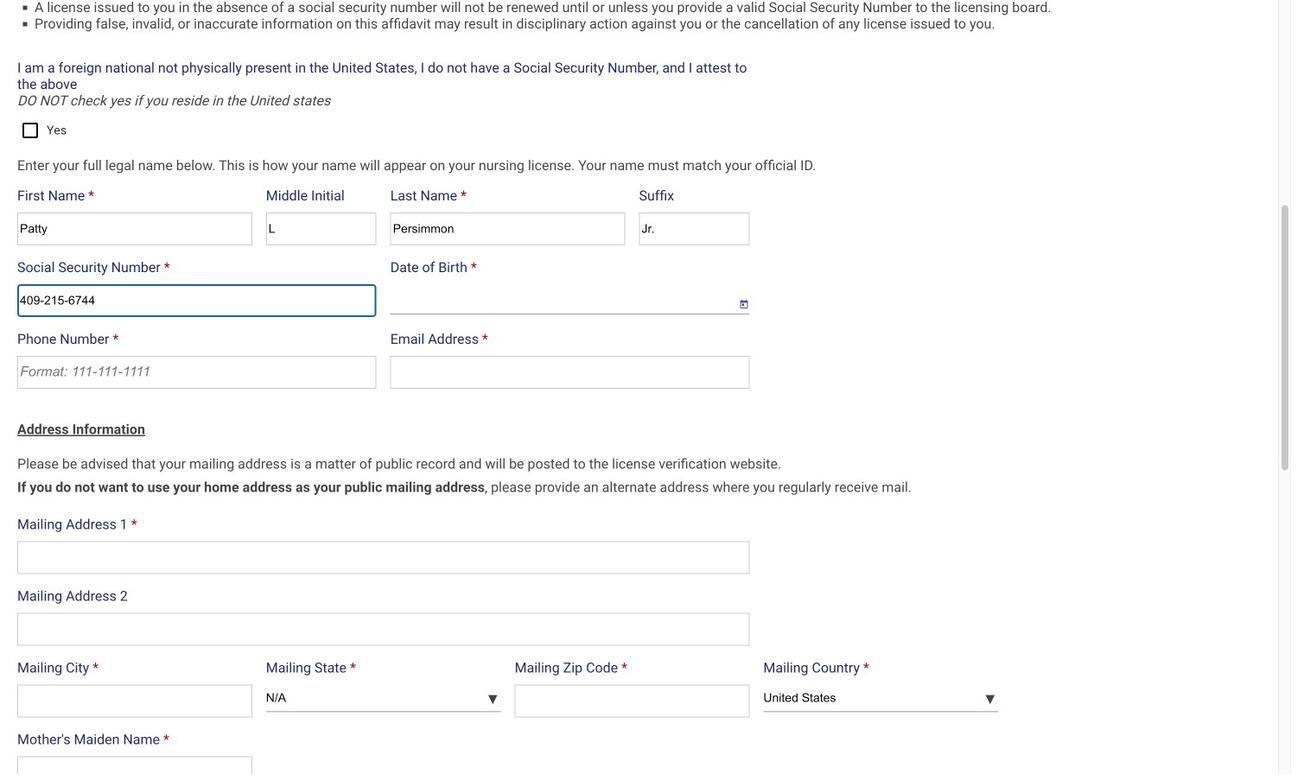 Task type: locate. For each thing, give the bounding box(es) containing it.
Format: 111-111-1111 text field
[[17, 356, 377, 389]]

None field
[[390, 284, 726, 315]]

None text field
[[266, 213, 377, 246], [390, 356, 750, 389], [17, 613, 750, 646], [515, 685, 750, 718], [266, 213, 377, 246], [390, 356, 750, 389], [17, 613, 750, 646], [515, 685, 750, 718]]

None text field
[[17, 213, 252, 246], [390, 213, 625, 246], [639, 213, 750, 246], [17, 542, 750, 574], [17, 685, 252, 718], [17, 757, 252, 775], [17, 213, 252, 246], [390, 213, 625, 246], [639, 213, 750, 246], [17, 542, 750, 574], [17, 685, 252, 718], [17, 757, 252, 775]]



Task type: describe. For each thing, give the bounding box(es) containing it.
Format: 111-11-1111 text field
[[17, 284, 377, 317]]



Task type: vqa. For each thing, say whether or not it's contained in the screenshot.
Massachusetts state seal Image
no



